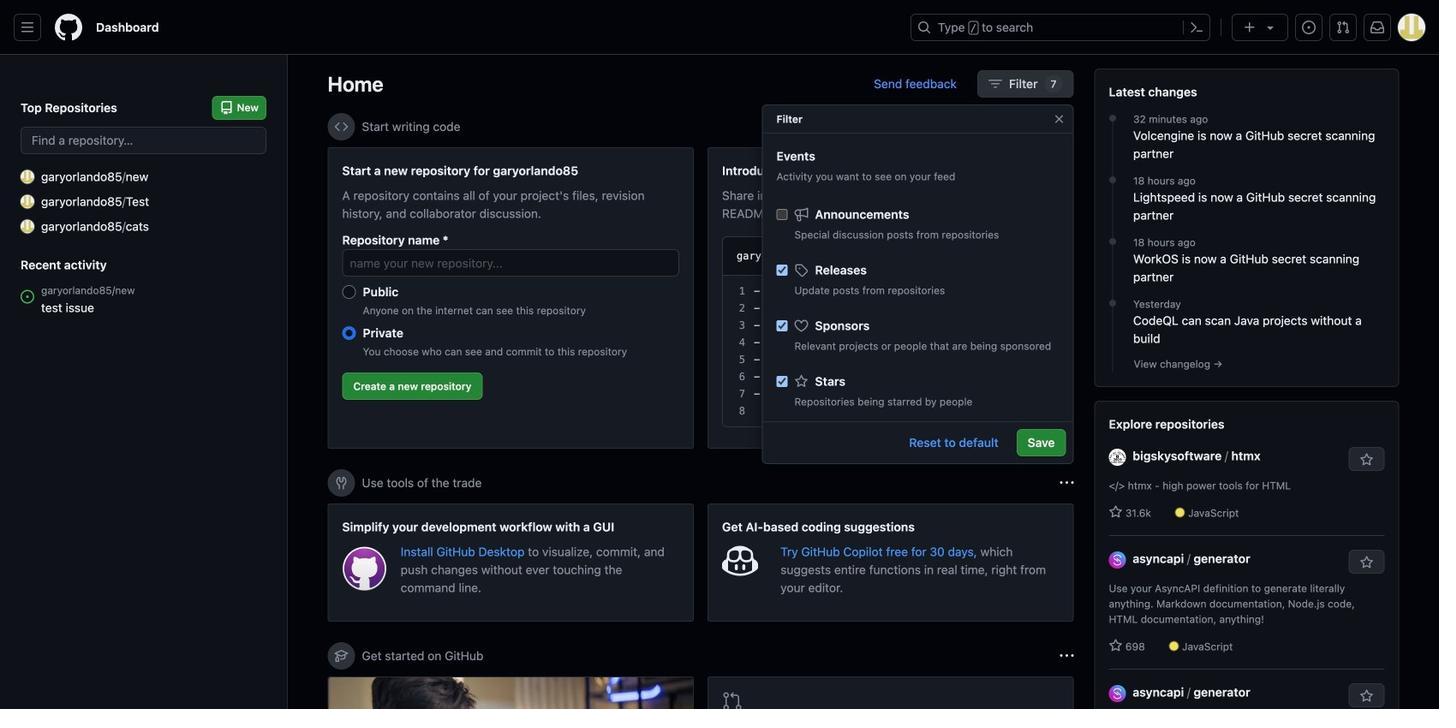 Task type: locate. For each thing, give the bounding box(es) containing it.
None checkbox
[[777, 265, 788, 276], [777, 320, 788, 332], [777, 376, 788, 387], [777, 265, 788, 276], [777, 320, 788, 332], [777, 376, 788, 387]]

None submit
[[990, 244, 1045, 268]]

dot fill image
[[1106, 111, 1120, 125], [1106, 235, 1120, 249]]

0 vertical spatial dot fill image
[[1106, 173, 1120, 187]]

triangle down image
[[1264, 21, 1278, 34]]

1 dot fill image from the top
[[1106, 173, 1120, 187]]

simplify your development workflow with a gui element
[[328, 504, 694, 622]]

star image
[[795, 375, 809, 389], [1109, 506, 1123, 519], [1109, 639, 1123, 653]]

introduce yourself with a profile readme element
[[708, 147, 1074, 449]]

filter image
[[989, 77, 1003, 91]]

git pull request image
[[1337, 21, 1351, 34], [722, 692, 743, 710]]

2 dot fill image from the top
[[1106, 296, 1120, 310]]

1 why am i seeing this? image from the top
[[1060, 120, 1074, 134]]

star image up @asyncapi profile image
[[1109, 639, 1123, 653]]

star this repository image
[[1360, 453, 1374, 467], [1360, 690, 1374, 704]]

none radio inside "start a new repository" element
[[342, 326, 356, 340]]

none submit inside introduce yourself with a profile readme element
[[990, 244, 1045, 268]]

0 vertical spatial star image
[[795, 375, 809, 389]]

@asyncapi profile image
[[1109, 685, 1126, 703]]

0 vertical spatial why am i seeing this? image
[[1060, 120, 1074, 134]]

2 star this repository image from the top
[[1360, 690, 1374, 704]]

None checkbox
[[777, 209, 788, 220]]

why am i seeing this? image
[[1060, 120, 1074, 134], [1060, 476, 1074, 490], [1060, 650, 1074, 663]]

tools image
[[335, 476, 348, 490]]

none radio inside "start a new repository" element
[[342, 285, 356, 299]]

1 vertical spatial dot fill image
[[1106, 296, 1120, 310]]

1 vertical spatial star this repository image
[[1360, 690, 1374, 704]]

1 star this repository image from the top
[[1360, 453, 1374, 467]]

star image up @asyncapi profile icon
[[1109, 506, 1123, 519]]

None radio
[[342, 326, 356, 340]]

Find a repository… text field
[[21, 127, 267, 154]]

star image down the heart icon
[[795, 375, 809, 389]]

0 vertical spatial git pull request image
[[1337, 21, 1351, 34]]

2 vertical spatial why am i seeing this? image
[[1060, 650, 1074, 663]]

0 vertical spatial dot fill image
[[1106, 111, 1120, 125]]

2 why am i seeing this? image from the top
[[1060, 476, 1074, 490]]

why am i seeing this? image for introduce yourself with a profile readme element
[[1060, 120, 1074, 134]]

2 dot fill image from the top
[[1106, 235, 1120, 249]]

@bigskysoftware profile image
[[1109, 449, 1126, 466]]

None radio
[[342, 285, 356, 299]]

why am i seeing this? image for get ai-based coding suggestions 'element'
[[1060, 476, 1074, 490]]

2 vertical spatial star image
[[1109, 639, 1123, 653]]

dot fill image
[[1106, 173, 1120, 187], [1106, 296, 1120, 310]]

1 horizontal spatial git pull request image
[[1337, 21, 1351, 34]]

issue opened image
[[1303, 21, 1316, 34]]

1 vertical spatial star image
[[1109, 506, 1123, 519]]

menu
[[763, 193, 1073, 645]]

github desktop image
[[342, 547, 387, 591]]

star this repository image
[[1360, 556, 1374, 570]]

get ai-based coding suggestions element
[[708, 504, 1074, 622]]

1 vertical spatial dot fill image
[[1106, 235, 1120, 249]]

start a new repository element
[[328, 147, 694, 449]]

0 vertical spatial star this repository image
[[1360, 453, 1374, 467]]

command palette image
[[1190, 21, 1204, 34]]

0 horizontal spatial git pull request image
[[722, 692, 743, 710]]

1 vertical spatial why am i seeing this? image
[[1060, 476, 1074, 490]]



Task type: describe. For each thing, give the bounding box(es) containing it.
tag image
[[795, 264, 809, 277]]

notifications image
[[1371, 21, 1385, 34]]

star this repository image for @asyncapi profile image
[[1360, 690, 1374, 704]]

star image for @asyncapi profile icon
[[1109, 639, 1123, 653]]

homepage image
[[55, 14, 82, 41]]

star this repository image for @bigskysoftware profile icon
[[1360, 453, 1374, 467]]

what is github? element
[[328, 677, 694, 710]]

explore element
[[1095, 69, 1400, 710]]

1 dot fill image from the top
[[1106, 111, 1120, 125]]

1 vertical spatial git pull request image
[[722, 692, 743, 710]]

megaphone image
[[795, 208, 809, 222]]

close menu image
[[1053, 112, 1066, 126]]

test image
[[21, 195, 34, 209]]

plus image
[[1243, 21, 1257, 34]]

heart image
[[795, 319, 809, 333]]

explore repositories navigation
[[1095, 401, 1400, 710]]

Top Repositories search field
[[21, 127, 267, 154]]

star image for @bigskysoftware profile icon
[[1109, 506, 1123, 519]]

@asyncapi profile image
[[1109, 552, 1126, 569]]

cats image
[[21, 220, 34, 234]]

3 why am i seeing this? image from the top
[[1060, 650, 1074, 663]]

name your new repository... text field
[[342, 249, 680, 277]]

new image
[[21, 170, 34, 184]]

mortar board image
[[335, 650, 348, 663]]

what is github? image
[[329, 678, 693, 710]]

code image
[[335, 120, 348, 134]]

open issue image
[[21, 290, 34, 304]]



Task type: vqa. For each thing, say whether or not it's contained in the screenshot.
about
no



